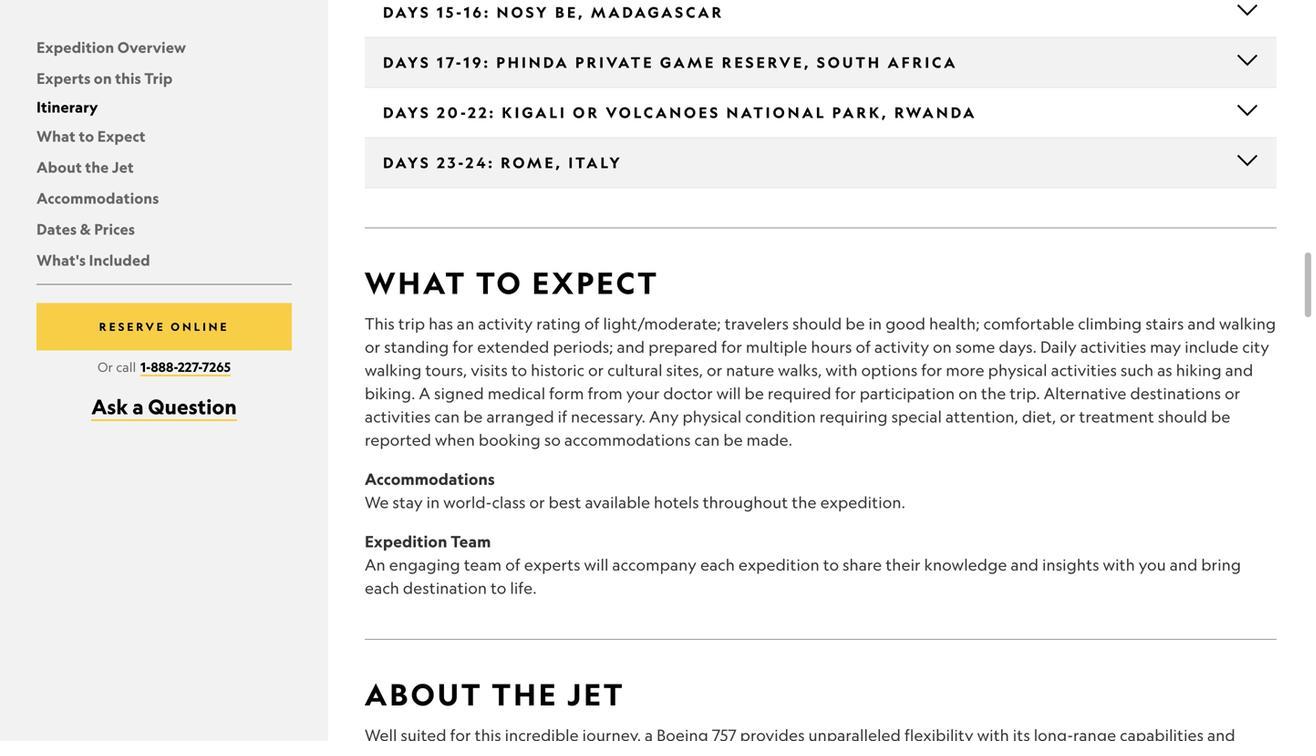Task type: locate. For each thing, give the bounding box(es) containing it.
0 vertical spatial can
[[435, 407, 460, 427]]

0 vertical spatial accommodations
[[36, 189, 159, 208]]

1 vertical spatial view itinerary info image
[[1237, 149, 1259, 171]]

1 horizontal spatial what
[[365, 265, 467, 302]]

will down nature
[[717, 384, 742, 403]]

1 horizontal spatial jet
[[568, 677, 626, 714]]

accommodations for accommodations we stay in world-class or best available hotels throughout the expedition.
[[365, 469, 495, 489]]

arrow right new icon button for volcanoes
[[967, 141, 1259, 336]]

for left more
[[922, 361, 943, 380]]

on down "health;"
[[933, 338, 952, 357]]

0 vertical spatial activities
[[1081, 338, 1147, 357]]

or down this
[[365, 338, 381, 357]]

days left 23-
[[383, 153, 431, 172]]

1 vertical spatial can
[[695, 431, 720, 450]]

activity down good
[[875, 338, 930, 357]]

1 vertical spatial what to expect
[[365, 265, 660, 302]]

destinations
[[1131, 384, 1222, 403]]

days 15-16: nosy be, madagascar
[[383, 3, 725, 21]]

0 vertical spatial each
[[701, 556, 735, 575]]

view itinerary info image
[[1237, 49, 1259, 71], [1237, 149, 1259, 171]]

expedition inside expedition team an engaging team of experts will accompany each expedition to share their knowledge and insights with you and bring each destination to life.
[[365, 532, 448, 552]]

tours,
[[426, 361, 467, 380]]

2 days from the top
[[383, 53, 431, 72]]

accommodations up dates & prices
[[36, 189, 159, 208]]

trip
[[399, 314, 425, 333]]

2 arrow right new icon button from the top
[[967, 141, 1259, 336]]

1 horizontal spatial about
[[365, 677, 483, 714]]

1 vertical spatial will
[[584, 556, 609, 575]]

africa
[[888, 53, 958, 72]]

1 horizontal spatial each
[[701, 556, 735, 575]]

4 days from the top
[[383, 153, 431, 172]]

be down 'signed'
[[464, 407, 483, 427]]

arrow right new icon button for madagascar
[[967, 41, 1259, 235]]

16:
[[464, 3, 491, 21]]

this
[[365, 314, 395, 333]]

cultural
[[608, 361, 663, 380]]

reserve,
[[722, 53, 812, 72]]

may
[[1151, 338, 1182, 357]]

1 horizontal spatial in
[[869, 314, 883, 333]]

days for days 15-16:
[[383, 3, 431, 21]]

an
[[457, 314, 475, 333]]

accompany
[[613, 556, 697, 575]]

0 horizontal spatial what
[[36, 127, 76, 145]]

0 horizontal spatial in
[[427, 493, 440, 512]]

0 vertical spatial activity
[[478, 314, 533, 333]]

for up nature
[[722, 338, 743, 357]]

of up periods;
[[585, 314, 600, 333]]

3 arrow right new icon button from the top
[[967, 191, 1259, 386]]

will inside expedition team an engaging team of experts will accompany each expedition to share their knowledge and insights with you and bring each destination to life.
[[584, 556, 609, 575]]

1 vertical spatial physical
[[683, 407, 742, 427]]

1 horizontal spatial will
[[717, 384, 742, 403]]

expect up about the jet link
[[97, 127, 146, 145]]

0 horizontal spatial accommodations
[[36, 189, 159, 208]]

or left best
[[530, 493, 545, 512]]

888-
[[151, 359, 178, 375]]

be
[[846, 314, 866, 333], [745, 384, 765, 403], [464, 407, 483, 427], [1212, 407, 1231, 427], [724, 431, 743, 450]]

1 horizontal spatial should
[[1159, 407, 1208, 427]]

what to expect up an
[[365, 265, 660, 302]]

hotels
[[654, 493, 700, 512]]

what down itinerary link
[[36, 127, 76, 145]]

physical down days.
[[989, 361, 1048, 380]]

1 view itinerary info image from the top
[[1237, 0, 1259, 21]]

what
[[36, 127, 76, 145], [365, 265, 467, 302]]

0 vertical spatial view itinerary info image
[[1237, 0, 1259, 21]]

0 vertical spatial what to expect
[[36, 127, 146, 145]]

on down more
[[959, 384, 978, 403]]

1 horizontal spatial accommodations
[[365, 469, 495, 489]]

0 vertical spatial about the jet
[[36, 158, 134, 176]]

1 horizontal spatial activity
[[875, 338, 930, 357]]

0 vertical spatial jet
[[112, 158, 134, 176]]

1-888-227-7265 link
[[141, 359, 231, 377]]

0 vertical spatial in
[[869, 314, 883, 333]]

with down hours on the top of page
[[826, 361, 858, 380]]

share
[[843, 556, 883, 575]]

1 horizontal spatial expedition
[[365, 532, 448, 552]]

what up trip
[[365, 265, 467, 302]]

about
[[36, 158, 82, 176], [365, 677, 483, 714]]

physical
[[989, 361, 1048, 380], [683, 407, 742, 427]]

walking up city
[[1220, 314, 1277, 333]]

or up from on the left of page
[[589, 361, 604, 380]]

1 vertical spatial jet
[[568, 677, 626, 714]]

should up hours on the top of page
[[793, 314, 842, 333]]

for
[[453, 338, 474, 357], [722, 338, 743, 357], [922, 361, 943, 380], [836, 384, 857, 403]]

or down include
[[1226, 384, 1241, 403]]

ask
[[91, 394, 128, 420]]

about the jet link
[[36, 158, 134, 176]]

nosy
[[497, 3, 550, 21]]

physical down doctor
[[683, 407, 742, 427]]

walks,
[[778, 361, 823, 380]]

be down nature
[[745, 384, 765, 403]]

can down doctor
[[695, 431, 720, 450]]

2 vertical spatial of
[[506, 556, 521, 575]]

national
[[727, 103, 827, 122]]

or call 1-888-227-7265
[[98, 359, 231, 375]]

0 horizontal spatial expedition
[[36, 38, 114, 57]]

1 vertical spatial each
[[365, 579, 400, 598]]

the
[[85, 158, 109, 176], [982, 384, 1007, 403], [792, 493, 817, 512], [492, 677, 559, 714]]

each down an
[[365, 579, 400, 598]]

2 view itinerary info image from the top
[[1237, 99, 1259, 121]]

daily
[[1041, 338, 1077, 357]]

1 horizontal spatial what to expect
[[365, 265, 660, 302]]

activities down climbing
[[1081, 338, 1147, 357]]

will right experts at the left of page
[[584, 556, 609, 575]]

1 vertical spatial about
[[365, 677, 483, 714]]

0 horizontal spatial about the jet
[[36, 158, 134, 176]]

0 vertical spatial about
[[36, 158, 82, 176]]

experts on this trip
[[36, 69, 173, 88]]

of up life.
[[506, 556, 521, 575]]

days for days 17-19:
[[383, 53, 431, 72]]

to up the medical
[[512, 361, 528, 380]]

as
[[1158, 361, 1173, 380]]

activity up extended
[[478, 314, 533, 333]]

1 vertical spatial expect
[[532, 265, 660, 302]]

1 vertical spatial of
[[856, 338, 871, 357]]

accommodations up stay at the bottom left
[[365, 469, 495, 489]]

arrow right new icon image
[[1166, 213, 1184, 232], [1166, 314, 1184, 332], [1166, 364, 1184, 382]]

accommodations link
[[36, 189, 159, 208]]

1 horizontal spatial expect
[[532, 265, 660, 302]]

be down destinations at the right of the page
[[1212, 407, 1231, 427]]

expedition up engaging
[[365, 532, 448, 552]]

1 vertical spatial what
[[365, 265, 467, 302]]

when
[[435, 431, 475, 450]]

for down an
[[453, 338, 474, 357]]

participation
[[860, 384, 956, 403]]

1 vertical spatial accommodations
[[365, 469, 495, 489]]

days left 17- at left
[[383, 53, 431, 72]]

0 vertical spatial will
[[717, 384, 742, 403]]

expedition overview link
[[36, 38, 186, 57]]

1 arrow right new icon image from the top
[[1166, 213, 1184, 232]]

multiple
[[746, 338, 808, 357]]

expect up rating
[[532, 265, 660, 302]]

what to expect up about the jet link
[[36, 127, 146, 145]]

comfortable
[[984, 314, 1075, 333]]

accommodations inside accommodations we stay in world-class or best available hotels throughout the expedition.
[[365, 469, 495, 489]]

15-
[[437, 3, 464, 21]]

medical
[[488, 384, 546, 403]]

walking up biking.
[[365, 361, 422, 380]]

2 vertical spatial on
[[959, 384, 978, 403]]

1 vertical spatial expedition
[[365, 532, 448, 552]]

with left you
[[1104, 556, 1136, 575]]

experts
[[524, 556, 581, 575]]

1 horizontal spatial of
[[585, 314, 600, 333]]

expedition team an engaging team of experts will accompany each expedition to share their knowledge and insights with you and bring each destination to life.
[[365, 532, 1242, 598]]

0 vertical spatial arrow right new icon image
[[1166, 213, 1184, 232]]

kigali
[[502, 103, 567, 122]]

on left the "this"
[[94, 69, 112, 88]]

can up when
[[435, 407, 460, 427]]

0 vertical spatial with
[[826, 361, 858, 380]]

1 vertical spatial with
[[1104, 556, 1136, 575]]

class
[[492, 493, 526, 512]]

ask a question
[[91, 394, 237, 420]]

best
[[549, 493, 582, 512]]

7265
[[202, 359, 231, 375]]

0 horizontal spatial walking
[[365, 361, 422, 380]]

days left 20-
[[383, 103, 431, 122]]

arrow right new icon image for madagascar
[[1166, 213, 1184, 232]]

should
[[793, 314, 842, 333], [1159, 407, 1208, 427]]

should down destinations at the right of the page
[[1159, 407, 1208, 427]]

this
[[115, 69, 141, 88]]

will
[[717, 384, 742, 403], [584, 556, 609, 575]]

in left good
[[869, 314, 883, 333]]

light/moderate;
[[604, 314, 722, 333]]

1 vertical spatial in
[[427, 493, 440, 512]]

0 horizontal spatial with
[[826, 361, 858, 380]]

or right diet,
[[1061, 407, 1076, 427]]

view itinerary info image for rome, italy
[[1237, 149, 1259, 171]]

0 vertical spatial physical
[[989, 361, 1048, 380]]

1 vertical spatial on
[[933, 338, 952, 357]]

0 vertical spatial should
[[793, 314, 842, 333]]

trip.
[[1010, 384, 1041, 403]]

1 days from the top
[[383, 3, 431, 21]]

what to expect
[[36, 127, 146, 145], [365, 265, 660, 302]]

1 vertical spatial walking
[[365, 361, 422, 380]]

0 horizontal spatial expect
[[97, 127, 146, 145]]

each left the 'expedition'
[[701, 556, 735, 575]]

prices
[[94, 220, 135, 239]]

1 view itinerary info image from the top
[[1237, 49, 1259, 71]]

0 vertical spatial view itinerary info image
[[1237, 49, 1259, 71]]

1 horizontal spatial walking
[[1220, 314, 1277, 333]]

0 vertical spatial expedition
[[36, 38, 114, 57]]

has
[[429, 314, 454, 333]]

2 arrow right new icon image from the top
[[1166, 314, 1184, 332]]

0 horizontal spatial will
[[584, 556, 609, 575]]

expedition
[[36, 38, 114, 57], [365, 532, 448, 552]]

days for days 23-24:
[[383, 153, 431, 172]]

ask a question button
[[91, 394, 237, 421]]

expedition for team
[[365, 532, 448, 552]]

form
[[549, 384, 585, 403]]

what's included link
[[36, 251, 150, 270]]

for up requiring
[[836, 384, 857, 403]]

0 horizontal spatial physical
[[683, 407, 742, 427]]

0 horizontal spatial of
[[506, 556, 521, 575]]

in right stay at the bottom left
[[427, 493, 440, 512]]

to
[[79, 127, 94, 145], [476, 265, 524, 302], [512, 361, 528, 380], [824, 556, 840, 575], [491, 579, 507, 598]]

days left 15-
[[383, 3, 431, 21]]

1 horizontal spatial about the jet
[[365, 677, 626, 714]]

2 vertical spatial arrow right new icon image
[[1166, 364, 1184, 382]]

more
[[946, 361, 985, 380]]

1 horizontal spatial with
[[1104, 556, 1136, 575]]

condition
[[746, 407, 816, 427]]

walking
[[1220, 314, 1277, 333], [365, 361, 422, 380]]

with
[[826, 361, 858, 380], [1104, 556, 1136, 575]]

22:
[[468, 103, 496, 122]]

1 vertical spatial arrow right new icon image
[[1166, 314, 1184, 332]]

1 arrow right new icon button from the top
[[967, 41, 1259, 235]]

1 vertical spatial view itinerary info image
[[1237, 99, 1259, 121]]

activity
[[478, 314, 533, 333], [875, 338, 930, 357]]

&
[[80, 220, 91, 239]]

activities up alternative
[[1052, 361, 1118, 380]]

life.
[[510, 579, 537, 598]]

0 vertical spatial on
[[94, 69, 112, 88]]

1 vertical spatial should
[[1159, 407, 1208, 427]]

2 horizontal spatial of
[[856, 338, 871, 357]]

3 arrow right new icon image from the top
[[1166, 364, 1184, 382]]

3 days from the top
[[383, 103, 431, 122]]

expedition up experts
[[36, 38, 114, 57]]

2 view itinerary info image from the top
[[1237, 149, 1259, 171]]

activities up reported
[[365, 407, 431, 427]]

view itinerary info image
[[1237, 0, 1259, 21], [1237, 99, 1259, 121]]

of right hours on the top of page
[[856, 338, 871, 357]]



Task type: vqa. For each thing, say whether or not it's contained in the screenshot.
life.
yes



Task type: describe. For each thing, give the bounding box(es) containing it.
overview
[[117, 38, 186, 57]]

if
[[558, 407, 568, 427]]

itinerary
[[36, 98, 98, 116]]

days for days 20-22:
[[383, 103, 431, 122]]

throughout
[[703, 493, 789, 512]]

requiring
[[820, 407, 888, 427]]

south
[[817, 53, 882, 72]]

signed
[[434, 384, 484, 403]]

1 vertical spatial activity
[[875, 338, 930, 357]]

0 horizontal spatial what to expect
[[36, 127, 146, 145]]

or right sites,
[[707, 361, 723, 380]]

a
[[132, 394, 144, 420]]

special
[[892, 407, 943, 427]]

hours
[[811, 338, 853, 357]]

trip
[[144, 69, 173, 88]]

insights
[[1043, 556, 1100, 575]]

to left life.
[[491, 579, 507, 598]]

call
[[116, 359, 136, 375]]

in inside this trip has an activity rating of light/moderate; travelers should be in good health; comfortable climbing stairs and walking or standing for extended periods; and prepared for multiple hours of activity on some days. daily activities may include city walking tours, visits to historic or cultural sites, or nature walks, with options for more physical activities such as hiking and biking. a signed medical form from your doctor will be required for participation on the trip. alternative destinations or activities can be arranged if necessary. any physical condition requiring special attention, diet, or treatment should be reported when booking so accommodations can be made.
[[869, 314, 883, 333]]

0 vertical spatial expect
[[97, 127, 146, 145]]

and left insights at the bottom of the page
[[1011, 556, 1039, 575]]

the inside this trip has an activity rating of light/moderate; travelers should be in good health; comfortable climbing stairs and walking or standing for extended periods; and prepared for multiple hours of activity on some days. daily activities may include city walking tours, visits to historic or cultural sites, or nature walks, with options for more physical activities such as hiking and biking. a signed medical form from your doctor will be required for participation on the trip. alternative destinations or activities can be arranged if necessary. any physical condition requiring special attention, diet, or treatment should be reported when booking so accommodations can be made.
[[982, 384, 1007, 403]]

0 vertical spatial what
[[36, 127, 76, 145]]

reported
[[365, 431, 432, 450]]

a
[[419, 384, 431, 403]]

game
[[660, 53, 717, 72]]

or
[[98, 359, 113, 375]]

we
[[365, 493, 389, 512]]

227-
[[178, 359, 202, 375]]

included
[[89, 251, 150, 270]]

rwanda
[[895, 103, 978, 122]]

you
[[1139, 556, 1167, 575]]

necessary.
[[571, 407, 646, 427]]

expedition for overview
[[36, 38, 114, 57]]

0 vertical spatial of
[[585, 314, 600, 333]]

available
[[585, 493, 651, 512]]

accommodations we stay in world-class or best available hotels throughout the expedition.
[[365, 469, 906, 512]]

dates
[[36, 220, 77, 239]]

itinerary link
[[36, 98, 98, 116]]

experts
[[36, 69, 91, 88]]

rating
[[537, 314, 581, 333]]

and up include
[[1188, 314, 1216, 333]]

0 horizontal spatial should
[[793, 314, 842, 333]]

1 vertical spatial about the jet
[[365, 677, 626, 714]]

doctor
[[664, 384, 713, 403]]

will inside this trip has an activity rating of light/moderate; travelers should be in good health; comfortable climbing stairs and walking or standing for extended periods; and prepared for multiple hours of activity on some days. daily activities may include city walking tours, visits to historic or cultural sites, or nature walks, with options for more physical activities such as hiking and biking. a signed medical form from your doctor will be required for participation on the trip. alternative destinations or activities can be arranged if necessary. any physical condition requiring special attention, diet, or treatment should be reported when booking so accommodations can be made.
[[717, 384, 742, 403]]

some
[[956, 338, 996, 357]]

1 horizontal spatial on
[[933, 338, 952, 357]]

from
[[588, 384, 623, 403]]

so
[[545, 431, 561, 450]]

an
[[365, 556, 386, 575]]

periods;
[[553, 338, 614, 357]]

expedition overview
[[36, 38, 186, 57]]

24:
[[466, 153, 495, 172]]

reserve
[[99, 320, 166, 334]]

1 vertical spatial activities
[[1052, 361, 1118, 380]]

made.
[[747, 431, 793, 450]]

reserve online
[[99, 320, 229, 334]]

1 horizontal spatial physical
[[989, 361, 1048, 380]]

0 horizontal spatial about
[[36, 158, 82, 176]]

to up about the jet link
[[79, 127, 94, 145]]

be left made.
[[724, 431, 743, 450]]

view itinerary info image for kigali or volcanoes national park, rwanda
[[1237, 99, 1259, 121]]

question
[[148, 394, 237, 420]]

dates & prices
[[36, 220, 135, 239]]

20-
[[437, 103, 468, 122]]

accommodations
[[565, 431, 691, 450]]

1 horizontal spatial can
[[695, 431, 720, 450]]

days 20-22: kigali or volcanoes national park, rwanda
[[383, 103, 978, 122]]

travelers
[[725, 314, 789, 333]]

city
[[1243, 338, 1270, 357]]

of inside expedition team an engaging team of experts will accompany each expedition to share their knowledge and insights with you and bring each destination to life.
[[506, 556, 521, 575]]

the inside accommodations we stay in world-class or best available hotels throughout the expedition.
[[792, 493, 817, 512]]

sites,
[[667, 361, 704, 380]]

team
[[464, 556, 502, 575]]

17-
[[437, 53, 464, 72]]

2 vertical spatial activities
[[365, 407, 431, 427]]

stay
[[393, 493, 423, 512]]

and up cultural
[[617, 338, 645, 357]]

knowledge
[[925, 556, 1008, 575]]

private
[[576, 53, 655, 72]]

accommodations for accommodations
[[36, 189, 159, 208]]

2 horizontal spatial on
[[959, 384, 978, 403]]

to inside this trip has an activity rating of light/moderate; travelers should be in good health; comfortable climbing stairs and walking or standing for extended periods; and prepared for multiple hours of activity on some days. daily activities may include city walking tours, visits to historic or cultural sites, or nature walks, with options for more physical activities such as hiking and biking. a signed medical form from your doctor will be required for participation on the trip. alternative destinations or activities can be arranged if necessary. any physical condition requiring special attention, diet, or treatment should be reported when booking so accommodations can be made.
[[512, 361, 528, 380]]

their
[[886, 556, 921, 575]]

nature
[[727, 361, 775, 380]]

0 horizontal spatial activity
[[478, 314, 533, 333]]

online
[[171, 320, 229, 334]]

extended
[[477, 338, 550, 357]]

0 horizontal spatial each
[[365, 579, 400, 598]]

and down city
[[1226, 361, 1254, 380]]

what's included
[[36, 251, 150, 270]]

to up extended
[[476, 265, 524, 302]]

arranged
[[487, 407, 555, 427]]

view itinerary info image for phinda private game reserve, south africa
[[1237, 49, 1259, 71]]

prepared
[[649, 338, 718, 357]]

engaging
[[389, 556, 461, 575]]

booking
[[479, 431, 541, 450]]

in inside accommodations we stay in world-class or best available hotels throughout the expedition.
[[427, 493, 440, 512]]

reserve online link
[[36, 303, 292, 351]]

team
[[451, 532, 491, 552]]

biking.
[[365, 384, 416, 403]]

and right you
[[1170, 556, 1199, 575]]

rome,
[[501, 153, 563, 172]]

health;
[[930, 314, 981, 333]]

or inside accommodations we stay in world-class or best available hotels throughout the expedition.
[[530, 493, 545, 512]]

be,
[[555, 3, 586, 21]]

days.
[[1000, 338, 1037, 357]]

with inside expedition team an engaging team of experts will accompany each expedition to share their knowledge and insights with you and bring each destination to life.
[[1104, 556, 1136, 575]]

0 horizontal spatial can
[[435, 407, 460, 427]]

23-
[[437, 153, 466, 172]]

days 23-24: rome, italy
[[383, 153, 623, 172]]

to left the share
[[824, 556, 840, 575]]

0 vertical spatial walking
[[1220, 314, 1277, 333]]

experts on this trip link
[[36, 69, 173, 88]]

park,
[[833, 103, 889, 122]]

your
[[627, 384, 660, 403]]

with inside this trip has an activity rating of light/moderate; travelers should be in good health; comfortable climbing stairs and walking or standing for extended periods; and prepared for multiple hours of activity on some days. daily activities may include city walking tours, visits to historic or cultural sites, or nature walks, with options for more physical activities such as hiking and biking. a signed medical form from your doctor will be required for participation on the trip. alternative destinations or activities can be arranged if necessary. any physical condition requiring special attention, diet, or treatment should be reported when booking so accommodations can be made.
[[826, 361, 858, 380]]

0 horizontal spatial jet
[[112, 158, 134, 176]]

standing
[[384, 338, 449, 357]]

what to expect link
[[36, 127, 146, 145]]

attention,
[[946, 407, 1019, 427]]

be up hours on the top of page
[[846, 314, 866, 333]]

view itinerary info image for nosy be, madagascar
[[1237, 0, 1259, 21]]

1-
[[141, 359, 151, 375]]

arrow right new icon image for volcanoes
[[1166, 314, 1184, 332]]

0 horizontal spatial on
[[94, 69, 112, 88]]

italy
[[569, 153, 623, 172]]



